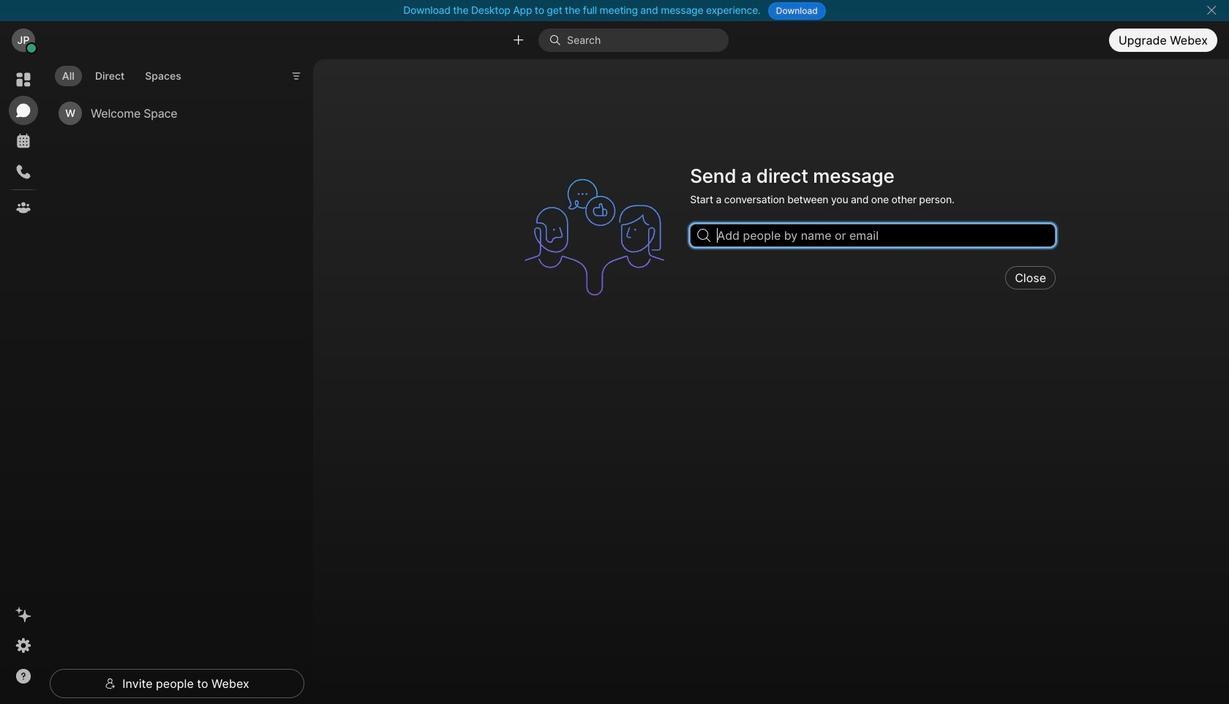 Task type: describe. For each thing, give the bounding box(es) containing it.
start a conversation between you and one other person. image
[[518, 160, 682, 315]]



Task type: locate. For each thing, give the bounding box(es) containing it.
cancel_16 image
[[1206, 4, 1218, 16]]

welcome space list item
[[53, 95, 293, 131]]

tab list
[[51, 57, 192, 91]]

search_18 image
[[698, 229, 711, 243]]

webex tab list
[[9, 65, 38, 223]]

Add people by name or email text field
[[690, 224, 1056, 248]]

navigation
[[0, 59, 47, 705]]



Task type: vqa. For each thing, say whether or not it's contained in the screenshot.
'NAVIGATION'
yes



